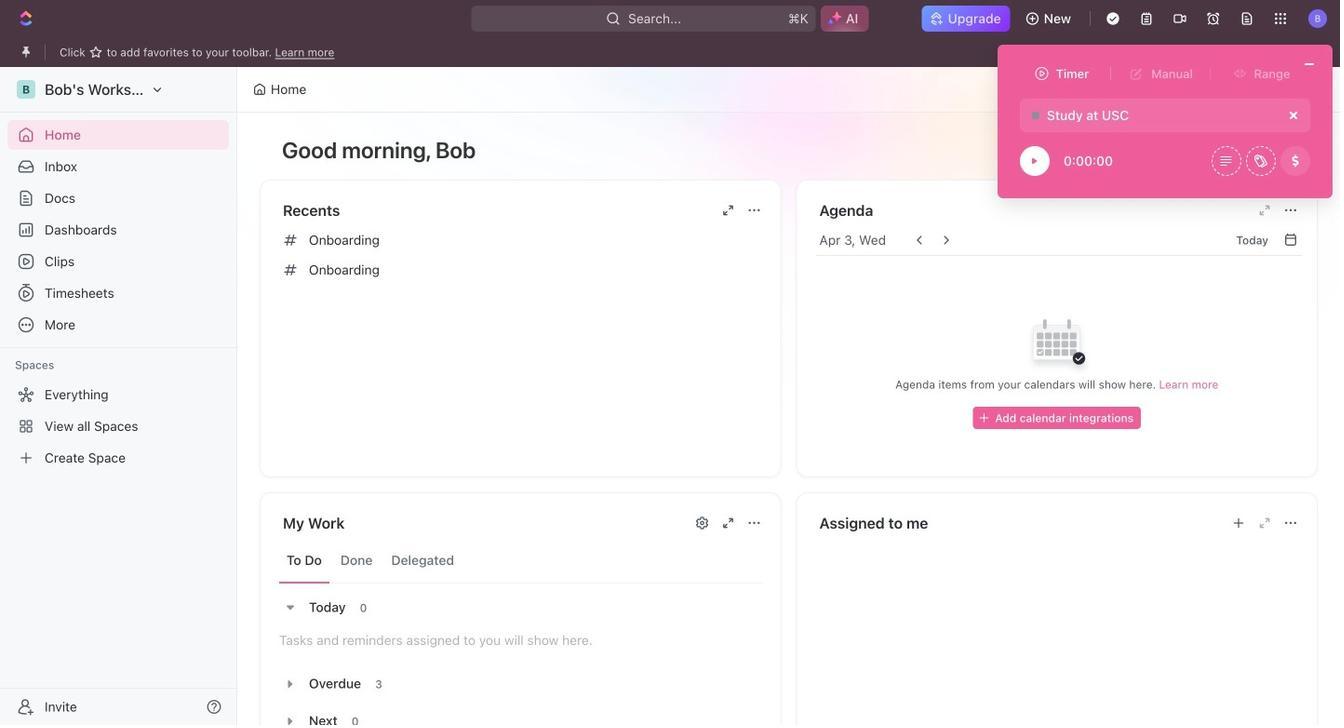 Task type: describe. For each thing, give the bounding box(es) containing it.
bob's workspace, , element
[[17, 80, 35, 99]]



Task type: vqa. For each thing, say whether or not it's contained in the screenshot.
0h in total 0h
no



Task type: locate. For each thing, give the bounding box(es) containing it.
tree inside sidebar navigation
[[7, 380, 229, 473]]

tree
[[7, 380, 229, 473]]

sidebar navigation
[[0, 67, 241, 725]]

tab list
[[279, 538, 762, 584]]



